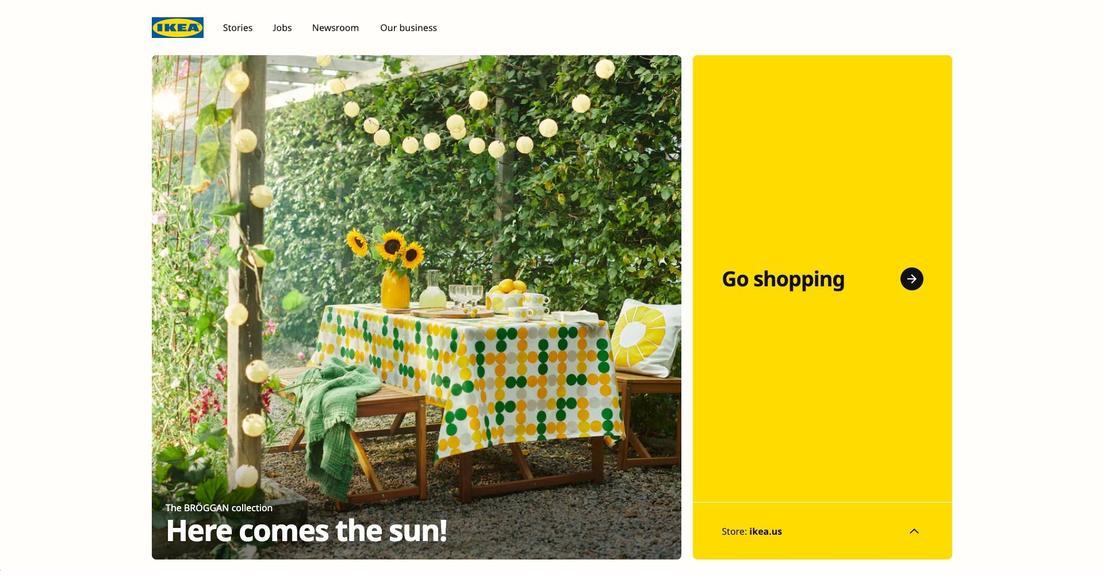 Task type: locate. For each thing, give the bounding box(es) containing it.
ikea logo image
[[152, 17, 204, 38]]



Task type: vqa. For each thing, say whether or not it's contained in the screenshot.
Menu button
no



Task type: describe. For each thing, give the bounding box(es) containing it.
an outdoor space with nämmarö benches and a table with a bröggan tablecloth and glassware, and a vase of sunflowers. image
[[152, 55, 682, 560]]



